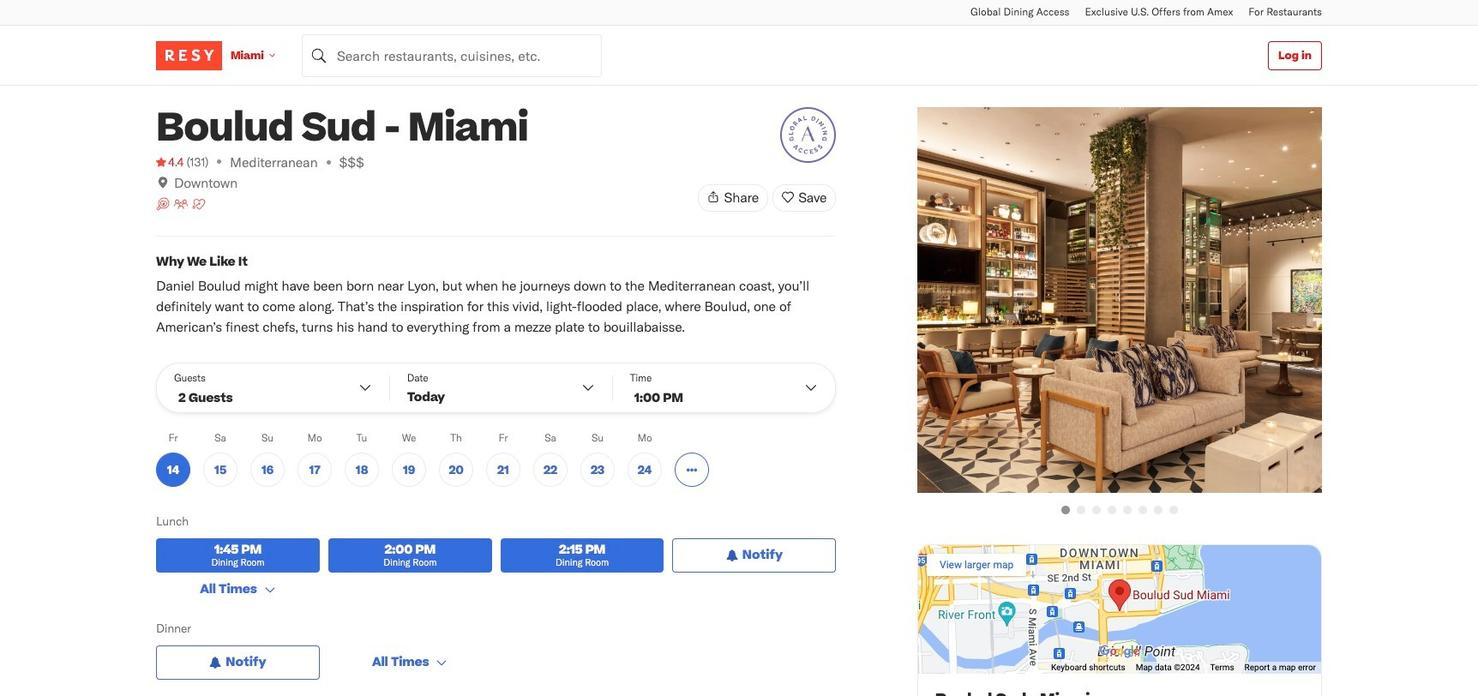 Task type: vqa. For each thing, say whether or not it's contained in the screenshot.
4.4 out of 5 stars icon
yes



Task type: describe. For each thing, give the bounding box(es) containing it.
4.4 out of 5 stars image
[[156, 154, 184, 171]]

Search restaurants, cuisines, etc. text field
[[302, 34, 602, 77]]



Task type: locate. For each thing, give the bounding box(es) containing it.
None field
[[302, 34, 602, 77]]



